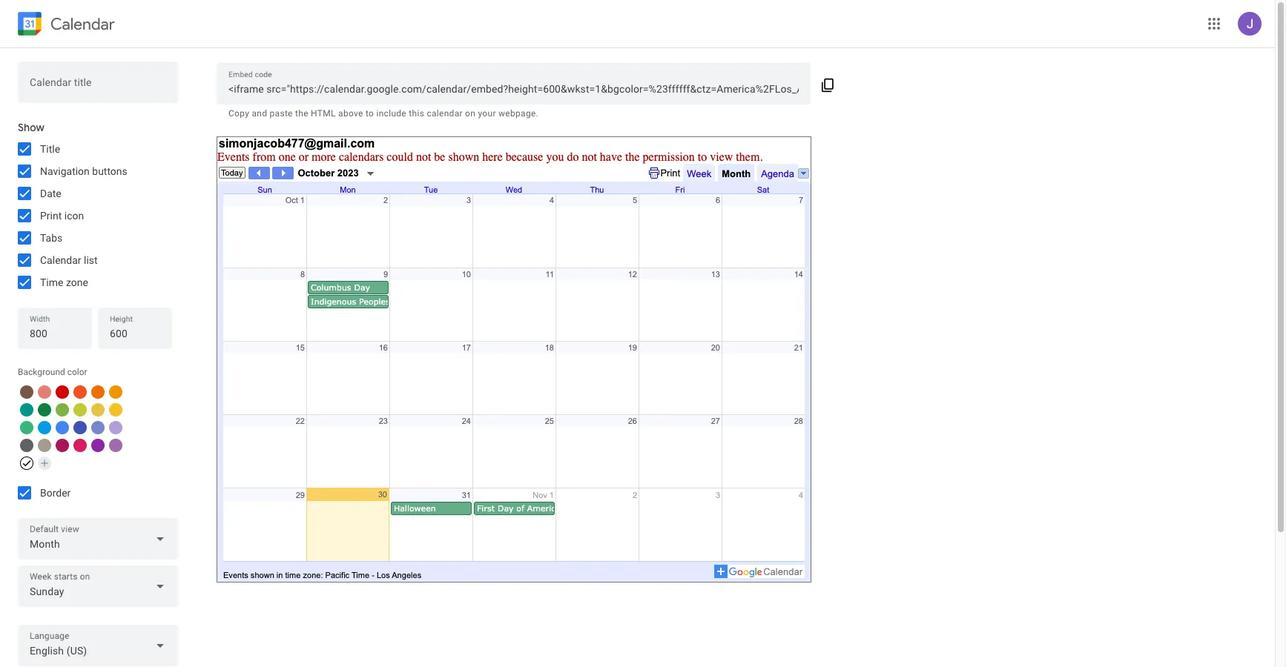 Task type: locate. For each thing, give the bounding box(es) containing it.
amethyst menu item
[[109, 439, 122, 453]]

tomato menu item
[[56, 386, 69, 399]]

calendar
[[427, 108, 463, 119]]

calendar
[[50, 14, 115, 34], [40, 255, 81, 266]]

print
[[40, 210, 62, 222]]

0 vertical spatial calendar
[[50, 14, 115, 34]]

the
[[295, 108, 309, 119]]

cocoa menu item
[[20, 386, 33, 399]]

pumpkin menu item
[[91, 386, 105, 399]]

calendar list
[[40, 255, 98, 266]]

1 vertical spatial calendar
[[40, 255, 81, 266]]

content_copy button
[[811, 66, 846, 102]]

graphite menu item
[[20, 439, 33, 453]]

color
[[67, 367, 87, 378]]

wisteria menu item
[[109, 422, 122, 435]]

background
[[18, 367, 65, 378]]

sage menu item
[[20, 422, 33, 435]]

list
[[84, 255, 98, 266]]

None text field
[[30, 77, 166, 98], [229, 79, 800, 99], [30, 77, 166, 98], [229, 79, 800, 99]]

None field
[[18, 519, 178, 560], [18, 566, 178, 608], [18, 626, 178, 667], [18, 519, 178, 560], [18, 566, 178, 608], [18, 626, 178, 667]]

add custom color menu item
[[38, 457, 51, 471]]

zone
[[66, 277, 88, 289]]

print icon
[[40, 210, 84, 222]]

tabs
[[40, 232, 63, 244]]

html
[[311, 108, 336, 119]]

border
[[40, 488, 71, 499]]

pistachio menu item
[[56, 404, 69, 417]]

time
[[40, 277, 63, 289]]

citron menu item
[[91, 404, 105, 417]]

None number field
[[30, 324, 80, 344], [110, 324, 160, 344], [30, 324, 80, 344], [110, 324, 160, 344]]

include
[[377, 108, 407, 119]]

calendar color menu item
[[20, 457, 33, 471]]

this
[[409, 108, 425, 119]]

navigation
[[40, 165, 90, 177]]

to
[[366, 108, 374, 119]]



Task type: describe. For each thing, give the bounding box(es) containing it.
on
[[465, 108, 476, 119]]

background color
[[18, 367, 87, 378]]

cobalt menu item
[[56, 422, 69, 435]]

lavender menu item
[[91, 422, 105, 435]]

birch menu item
[[38, 439, 51, 453]]

mango menu item
[[109, 386, 122, 399]]

blueberry menu item
[[73, 422, 87, 435]]

above
[[338, 108, 363, 119]]

copy
[[229, 108, 250, 119]]

copy and paste the html above to include this calendar on your webpage.
[[229, 108, 539, 119]]

webpage.
[[499, 108, 539, 119]]

radicchio menu item
[[56, 439, 69, 453]]

basil menu item
[[38, 404, 51, 417]]

avocado menu item
[[73, 404, 87, 417]]

tangerine menu item
[[73, 386, 87, 399]]

title
[[40, 143, 60, 155]]

show
[[18, 121, 44, 134]]

buttons
[[92, 165, 127, 177]]

time zone
[[40, 277, 88, 289]]

grape menu item
[[91, 439, 105, 453]]

eucalyptus menu item
[[20, 404, 33, 417]]

icon
[[64, 210, 84, 222]]

date
[[40, 188, 61, 200]]

content_copy
[[821, 78, 836, 93]]

navigation buttons
[[40, 165, 127, 177]]

calendar for calendar
[[50, 14, 115, 34]]

flamingo menu item
[[38, 386, 51, 399]]

your
[[478, 108, 496, 119]]

paste
[[270, 108, 293, 119]]

peacock menu item
[[38, 422, 51, 435]]

and
[[252, 108, 267, 119]]

banana menu item
[[109, 404, 122, 417]]

cherry blossom menu item
[[73, 439, 87, 453]]

calendar for calendar list
[[40, 255, 81, 266]]

calendar link
[[15, 9, 115, 42]]



Task type: vqa. For each thing, say whether or not it's contained in the screenshot.
webpage.
yes



